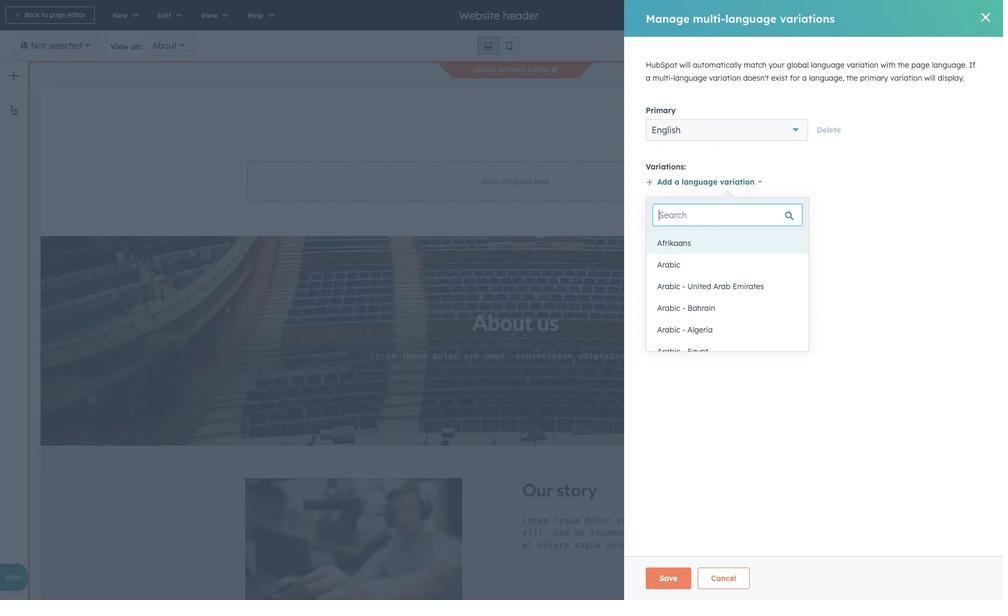 Task type: locate. For each thing, give the bounding box(es) containing it.
editor right the content
[[528, 64, 549, 74]]

language inside the add a language variation dropdown button
[[682, 177, 718, 187]]

1 vertical spatial multi-
[[653, 73, 674, 83]]

page right back
[[50, 11, 65, 19]]

0 horizontal spatial the
[[847, 73, 859, 83]]

website header
[[459, 8, 539, 22]]

a inside dropdown button
[[675, 177, 680, 187]]

- left "algeria"
[[683, 325, 686, 335]]

arabic - united arab emirates button
[[647, 276, 809, 297]]

language right add
[[682, 177, 718, 187]]

will right hubspot
[[680, 60, 691, 70]]

variation
[[847, 60, 879, 70], [710, 73, 741, 83], [891, 73, 923, 83], [720, 177, 755, 187]]

view on:
[[111, 42, 142, 51]]

autosaved button
[[811, 9, 863, 22], [822, 9, 863, 22]]

1 vertical spatial the
[[847, 73, 859, 83]]

- left bahrain
[[683, 303, 686, 313]]

arabic - algeria
[[658, 325, 713, 335]]

back
[[24, 11, 40, 19]]

arabic - bahrain
[[658, 303, 716, 313]]

the left the primary on the top right
[[847, 73, 859, 83]]

page left language.
[[912, 60, 930, 70]]

1 horizontal spatial the
[[898, 60, 910, 70]]

list box
[[647, 232, 809, 362]]

arabic down the afrikaans
[[658, 260, 681, 270]]

multi- inside hubspot will automatically match your global language variation with the page language. if a multi-language variation doesn't exist for a language, the primary variation will display.
[[653, 73, 674, 83]]

multi-
[[693, 12, 726, 25], [653, 73, 674, 83]]

the
[[898, 60, 910, 70], [847, 73, 859, 83]]

language down the automatically
[[674, 73, 707, 83]]

display.
[[938, 73, 965, 83]]

- left the egypt in the bottom right of the page
[[683, 347, 686, 356]]

arabic up arabic - bahrain
[[658, 282, 681, 291]]

selected
[[49, 40, 82, 51]]

group containing publish to
[[918, 7, 993, 24]]

0 vertical spatial multi-
[[693, 12, 726, 25]]

united
[[688, 282, 712, 291]]

1 horizontal spatial a
[[675, 177, 680, 187]]

2 - from the top
[[683, 303, 686, 313]]

preview
[[878, 11, 902, 19]]

global
[[473, 64, 496, 74]]

cancel button
[[698, 568, 750, 589]]

editor inside button
[[67, 11, 85, 19]]

english
[[652, 125, 681, 135]]

afrikaans
[[658, 238, 692, 248]]

save button
[[646, 568, 692, 589]]

delete
[[817, 125, 842, 135]]

language
[[726, 12, 777, 25], [812, 60, 845, 70], [674, 73, 707, 83], [682, 177, 718, 187]]

multi- right manage
[[693, 12, 726, 25]]

3 - from the top
[[683, 325, 686, 335]]

to right back
[[41, 11, 48, 19]]

arabic up "arabic - egypt"
[[658, 325, 681, 335]]

2 to from the left
[[950, 11, 957, 19]]

arabic - egypt
[[658, 347, 709, 356]]

a
[[646, 73, 651, 83], [803, 73, 807, 83], [675, 177, 680, 187]]

global
[[787, 60, 809, 70]]

1 vertical spatial page
[[912, 60, 930, 70]]

algeria
[[688, 325, 713, 335]]

editor
[[67, 11, 85, 19], [528, 64, 549, 74]]

will left display.
[[925, 73, 936, 83]]

the right with
[[898, 60, 910, 70]]

variations:
[[646, 162, 686, 172]]

doesn't
[[744, 73, 769, 83]]

0 horizontal spatial to
[[41, 11, 48, 19]]

a right add
[[675, 177, 680, 187]]

arabic - egypt button
[[647, 341, 809, 362]]

arabic inside 'button'
[[658, 303, 681, 313]]

your
[[769, 60, 785, 70]]

1 horizontal spatial multi-
[[693, 12, 726, 25]]

2 arabic from the top
[[658, 282, 681, 291]]

arabic for arabic
[[658, 260, 681, 270]]

to for back
[[41, 11, 48, 19]]

1 - from the top
[[683, 282, 686, 291]]

5 arabic from the top
[[658, 347, 681, 356]]

0 horizontal spatial multi-
[[653, 73, 674, 83]]

0 vertical spatial editor
[[67, 11, 85, 19]]

multi- down hubspot
[[653, 73, 674, 83]]

0 horizontal spatial will
[[680, 60, 691, 70]]

editor up selected on the left
[[67, 11, 85, 19]]

beta button
[[0, 564, 28, 591]]

primary element
[[646, 119, 982, 141]]

page
[[50, 11, 65, 19], [912, 60, 930, 70]]

1 horizontal spatial editor
[[528, 64, 549, 74]]

arabic inside "button"
[[658, 260, 681, 270]]

0 vertical spatial page
[[50, 11, 65, 19]]

1 horizontal spatial page
[[912, 60, 930, 70]]

arabic inside button
[[658, 325, 681, 335]]

to left 6
[[950, 11, 957, 19]]

header
[[503, 8, 539, 22]]

arabic
[[658, 260, 681, 270], [658, 282, 681, 291], [658, 303, 681, 313], [658, 325, 681, 335], [658, 347, 681, 356]]

language up "match"
[[726, 12, 777, 25]]

1 horizontal spatial to
[[950, 11, 957, 19]]

bahrain
[[688, 303, 716, 313]]

assets
[[964, 11, 984, 19]]

- left united
[[683, 282, 686, 291]]

manage multi-language variations dialog
[[625, 0, 1004, 600]]

a right for
[[803, 73, 807, 83]]

global content editor
[[473, 64, 549, 74]]

delete button
[[817, 124, 842, 137]]

1 to from the left
[[41, 11, 48, 19]]

to
[[41, 11, 48, 19], [950, 11, 957, 19]]

arabic button
[[647, 254, 809, 276]]

0 horizontal spatial page
[[50, 11, 65, 19]]

- inside button
[[683, 325, 686, 335]]

to for publish
[[950, 11, 957, 19]]

arabic up arabic - algeria
[[658, 303, 681, 313]]

website
[[459, 8, 500, 22]]

0 horizontal spatial editor
[[67, 11, 85, 19]]

variation up search search box
[[720, 177, 755, 187]]

arabic for arabic - algeria
[[658, 325, 681, 335]]

to inside button
[[41, 11, 48, 19]]

a down hubspot
[[646, 73, 651, 83]]

- for algeria
[[683, 325, 686, 335]]

english button
[[646, 119, 809, 141]]

will
[[680, 60, 691, 70], [925, 73, 936, 83]]

hubspot will automatically match your global language variation with the page language. if a multi-language variation doesn't exist for a language, the primary variation will display.
[[646, 60, 976, 83]]

- inside 'button'
[[683, 303, 686, 313]]

-
[[683, 282, 686, 291], [683, 303, 686, 313], [683, 325, 686, 335], [683, 347, 686, 356]]

back to page editor
[[24, 11, 85, 19]]

4 - from the top
[[683, 347, 686, 356]]

6
[[959, 11, 962, 19]]

3 arabic from the top
[[658, 303, 681, 313]]

group
[[918, 7, 993, 24], [478, 36, 521, 55], [959, 36, 993, 55]]

1 arabic from the top
[[658, 260, 681, 270]]

language.
[[933, 60, 968, 70]]

1 vertical spatial will
[[925, 73, 936, 83]]

arabic down arabic - algeria
[[658, 347, 681, 356]]

0 vertical spatial the
[[898, 60, 910, 70]]

manage
[[646, 12, 690, 25]]

4 arabic from the top
[[658, 325, 681, 335]]

back to page editor button
[[5, 7, 95, 24]]

1 vertical spatial editor
[[528, 64, 549, 74]]



Task type: vqa. For each thing, say whether or not it's contained in the screenshot.
the Back to page editor BUTTON
yes



Task type: describe. For each thing, give the bounding box(es) containing it.
match
[[744, 60, 767, 70]]

not
[[31, 40, 46, 51]]

- for united
[[683, 282, 686, 291]]

1 horizontal spatial will
[[925, 73, 936, 83]]

automatically
[[693, 60, 742, 70]]

0 horizontal spatial a
[[646, 73, 651, 83]]

beta
[[5, 573, 22, 582]]

publish to 6 assets
[[927, 11, 984, 19]]

emirates
[[733, 282, 765, 291]]

variations
[[780, 12, 835, 25]]

page inside back to page editor button
[[50, 11, 65, 19]]

about button
[[146, 35, 195, 56]]

primary
[[646, 106, 676, 115]]

with
[[881, 60, 896, 70]]

language up the "language,"
[[812, 60, 845, 70]]

list box containing afrikaans
[[647, 232, 809, 362]]

add a language variation button
[[646, 174, 809, 190]]

language,
[[810, 73, 845, 83]]

for
[[790, 73, 801, 83]]

arabic - united arab emirates
[[658, 282, 765, 291]]

variation up the primary on the top right
[[847, 60, 879, 70]]

variation down the automatically
[[710, 73, 741, 83]]

variation down with
[[891, 73, 923, 83]]

arab
[[714, 282, 731, 291]]

variation inside dropdown button
[[720, 177, 755, 187]]

view
[[111, 42, 129, 51]]

on:
[[131, 42, 142, 51]]

not selected button
[[14, 35, 100, 56]]

- for bahrain
[[683, 303, 686, 313]]

primary
[[861, 73, 889, 83]]

2 horizontal spatial a
[[803, 73, 807, 83]]

exist
[[772, 73, 788, 83]]

0 vertical spatial will
[[680, 60, 691, 70]]

save
[[660, 574, 678, 583]]

autosaved
[[822, 10, 863, 20]]

if
[[970, 60, 976, 70]]

preview button
[[869, 7, 911, 24]]

publish
[[927, 11, 949, 19]]

manage multi-language variations
[[646, 12, 835, 25]]

egypt
[[688, 347, 709, 356]]

about
[[152, 40, 177, 51]]

add a language variation
[[658, 177, 755, 187]]

not selected
[[31, 40, 82, 51]]

arabic for arabic - bahrain
[[658, 303, 681, 313]]

add
[[658, 177, 673, 187]]

arabic for arabic - egypt
[[658, 347, 681, 356]]

cancel
[[712, 574, 737, 583]]

- for egypt
[[683, 347, 686, 356]]

close image
[[982, 13, 991, 22]]

arabic for arabic - united arab emirates
[[658, 282, 681, 291]]

Search search field
[[653, 204, 803, 226]]

content
[[498, 64, 526, 74]]

hubspot
[[646, 60, 678, 70]]

afrikaans button
[[647, 232, 809, 254]]

1 autosaved button from the left
[[811, 9, 863, 22]]

page inside hubspot will automatically match your global language variation with the page language. if a multi-language variation doesn't exist for a language, the primary variation will display.
[[912, 60, 930, 70]]

arabic - algeria button
[[647, 319, 809, 341]]

2 autosaved button from the left
[[822, 9, 863, 22]]

arabic - bahrain button
[[647, 297, 809, 319]]



